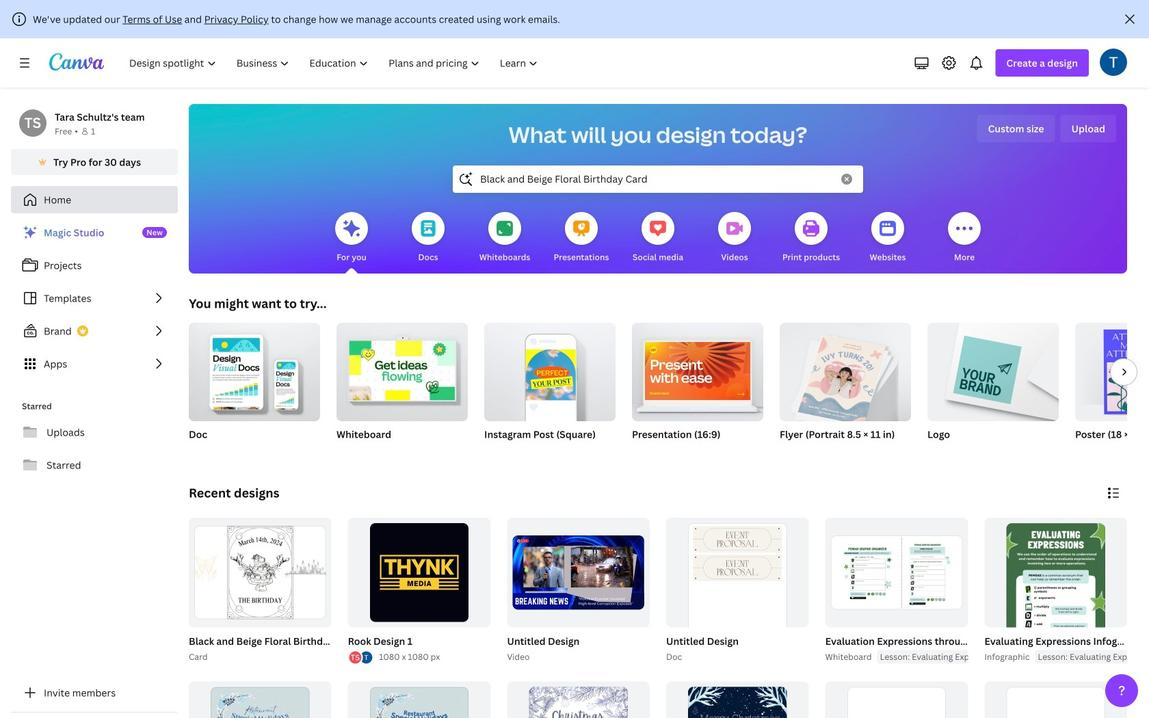 Task type: describe. For each thing, give the bounding box(es) containing it.
0 vertical spatial list
[[11, 219, 178, 378]]

tara schultz's team image
[[19, 110, 47, 137]]

tara schultz's team element
[[19, 110, 47, 137]]



Task type: locate. For each thing, give the bounding box(es) containing it.
Search search field
[[480, 166, 834, 192]]

list
[[11, 219, 178, 378], [348, 651, 374, 666]]

1 horizontal spatial list
[[348, 651, 374, 666]]

None search field
[[453, 166, 864, 193]]

0 horizontal spatial list
[[11, 219, 178, 378]]

tara schultz image
[[1101, 48, 1128, 76]]

1 vertical spatial list
[[348, 651, 374, 666]]

top level navigation element
[[120, 49, 550, 77]]

group
[[189, 318, 320, 459], [189, 318, 320, 422], [337, 318, 468, 459], [337, 318, 468, 422], [485, 318, 616, 459], [485, 318, 616, 422], [632, 318, 764, 459], [632, 318, 764, 422], [780, 323, 912, 459], [928, 323, 1060, 459], [1076, 323, 1150, 459], [186, 518, 361, 664], [189, 518, 332, 628], [345, 518, 491, 666], [348, 518, 491, 628], [505, 518, 650, 664], [507, 518, 650, 628], [664, 518, 809, 664], [667, 518, 809, 664], [823, 518, 1079, 664], [826, 518, 969, 628], [982, 518, 1150, 719], [985, 518, 1128, 719], [189, 682, 332, 719], [348, 682, 491, 719], [507, 682, 650, 719], [667, 682, 809, 719], [826, 682, 969, 719], [985, 682, 1128, 719]]



Task type: vqa. For each thing, say whether or not it's contained in the screenshot.
end
no



